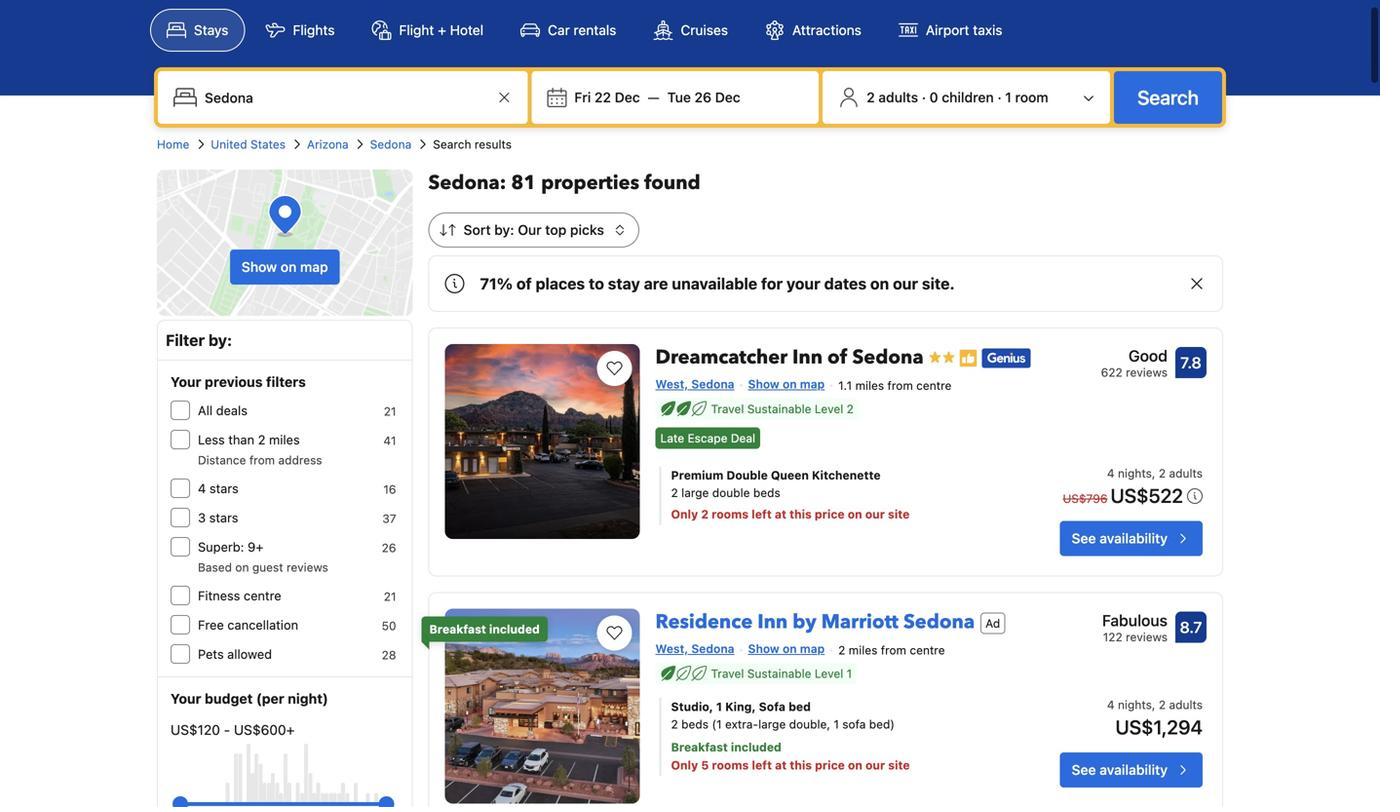 Task type: locate. For each thing, give the bounding box(es) containing it.
2 travel from the top
[[711, 667, 744, 681]]

of right 71% on the left of the page
[[517, 274, 532, 293]]

availability
[[1100, 531, 1168, 547], [1100, 762, 1168, 778]]

2 left from the top
[[752, 759, 772, 772]]

your
[[787, 274, 821, 293]]

stars for 4 stars
[[209, 481, 239, 496]]

us$600+
[[234, 722, 295, 738]]

2 only from the top
[[671, 759, 698, 772]]

breakfast right '50'
[[430, 623, 486, 636]]

address
[[278, 453, 322, 467]]

1 sustainable from the top
[[748, 402, 812, 416]]

on inside studio, 1 king, sofa bed 2 beds (1 extra-large double, 1 sofa bed) breakfast included only 5 rooms left at this price on our site
[[848, 759, 863, 772]]

tue 26 dec button
[[660, 80, 748, 115]]

our inside premium double queen kitchenette 2 large double beds only 2 rooms left at this price on our site
[[866, 508, 885, 521]]

0 vertical spatial your
[[171, 374, 201, 390]]

1 vertical spatial west,
[[656, 642, 688, 656]]

see availability
[[1072, 531, 1168, 547], [1072, 762, 1168, 778]]

good element
[[1101, 344, 1168, 368]]

group
[[180, 789, 387, 807]]

4 inside 4 nights , 2 adults us$1,294
[[1108, 698, 1115, 712]]

this down double,
[[790, 759, 812, 772]]

1 21 from the top
[[384, 405, 396, 418]]

1 west, from the top
[[656, 377, 688, 391]]

1 vertical spatial from
[[249, 453, 275, 467]]

show on map for dreamcatcher
[[748, 377, 825, 391]]

0 horizontal spatial inn
[[758, 609, 788, 636]]

filter
[[166, 331, 205, 350]]

1 vertical spatial 21
[[384, 590, 396, 604]]

1 vertical spatial 26
[[382, 541, 396, 555]]

0 vertical spatial west, sedona
[[656, 377, 735, 391]]

beds
[[754, 486, 781, 500], [682, 718, 709, 731]]

2 vertical spatial our
[[866, 759, 885, 772]]

breakfast up the 5 on the right of the page
[[671, 740, 728, 754]]

beds inside studio, 1 king, sofa bed 2 beds (1 extra-large double, 1 sofa bed) breakfast included only 5 rooms left at this price on our site
[[682, 718, 709, 731]]

based
[[198, 561, 232, 574]]

26 down "37"
[[382, 541, 396, 555]]

show on map for residence
[[748, 642, 825, 656]]

see availability for studio, 1 king, sofa bed 2 beds (1 extra-large double, 1 sofa bed) breakfast included only 5 rooms left at this price on our site
[[1072, 762, 1168, 778]]

our down bed)
[[866, 759, 885, 772]]

inn up the travel sustainable level 2
[[793, 344, 823, 371]]

miles down marriott
[[849, 643, 878, 657]]

see availability down 'us$1,294'
[[1072, 762, 1168, 778]]

travel for residence
[[711, 667, 744, 681]]

1 horizontal spatial 26
[[695, 89, 712, 105]]

inn left by
[[758, 609, 788, 636]]

from down less than 2 miles
[[249, 453, 275, 467]]

0 vertical spatial see availability link
[[1060, 521, 1203, 556]]

budget
[[205, 691, 253, 707]]

0 vertical spatial 4
[[1108, 467, 1115, 480]]

cruises link
[[637, 9, 745, 52]]

from
[[888, 379, 913, 392], [249, 453, 275, 467], [881, 643, 907, 657]]

1 left room
[[1006, 89, 1012, 105]]

0 vertical spatial breakfast
[[430, 623, 486, 636]]

0 vertical spatial search
[[1138, 86, 1199, 109]]

, inside 4 nights , 2 adults us$1,294
[[1152, 698, 1156, 712]]

0 vertical spatial by:
[[495, 222, 514, 238]]

1 vertical spatial rooms
[[712, 759, 749, 772]]

miles for residence inn by marriott sedona
[[849, 643, 878, 657]]

1 travel from the top
[[711, 402, 744, 416]]

tue
[[668, 89, 691, 105]]

1 vertical spatial reviews
[[287, 561, 328, 574]]

price down "premium double queen kitchenette" link
[[815, 508, 845, 521]]

1 site from the top
[[888, 508, 910, 521]]

by: left our
[[495, 222, 514, 238]]

1 vertical spatial price
[[815, 759, 845, 772]]

dec right 22
[[615, 89, 640, 105]]

1.1 miles from centre
[[839, 379, 952, 392]]

0 vertical spatial level
[[815, 402, 844, 416]]

see availability down us$522
[[1072, 531, 1168, 547]]

studio, 1 king, sofa bed link
[[671, 698, 1001, 716]]

2 level from the top
[[815, 667, 844, 681]]

37
[[382, 512, 396, 526]]

see availability link down us$522
[[1060, 521, 1203, 556]]

0 vertical spatial 21
[[384, 405, 396, 418]]

bed)
[[869, 718, 895, 731]]

sedona right arizona link
[[370, 137, 412, 151]]

fabulous
[[1103, 611, 1168, 630]]

show on map inside button
[[242, 259, 328, 275]]

site inside premium double queen kitchenette 2 large double beds only 2 rooms left at this price on our site
[[888, 508, 910, 521]]

reviews inside fabulous 122 reviews
[[1126, 630, 1168, 644]]

only left the 5 on the right of the page
[[671, 759, 698, 772]]

map
[[300, 259, 328, 275], [800, 377, 825, 391], [800, 642, 825, 656]]

left down extra-
[[752, 759, 772, 772]]

0 horizontal spatial by:
[[209, 331, 232, 350]]

1 this from the top
[[790, 508, 812, 521]]

1 down studio, 1 king, sofa bed link
[[834, 718, 839, 731]]

4 up us$796
[[1108, 467, 1115, 480]]

1 vertical spatial large
[[759, 718, 786, 731]]

rooms down double
[[712, 508, 749, 521]]

rooms right the 5 on the right of the page
[[712, 759, 749, 772]]

airport taxis
[[926, 22, 1003, 38]]

us$120 - us$600+
[[171, 722, 295, 738]]

beds down "studio,"
[[682, 718, 709, 731]]

1 vertical spatial search
[[433, 137, 471, 151]]

price down double,
[[815, 759, 845, 772]]

left inside premium double queen kitchenette 2 large double beds only 2 rooms left at this price on our site
[[752, 508, 772, 521]]

miles up address
[[269, 432, 300, 447]]

2 see from the top
[[1072, 762, 1096, 778]]

late
[[661, 432, 685, 445]]

miles
[[856, 379, 884, 392], [269, 432, 300, 447], [849, 643, 878, 657]]

, up 'us$1,294'
[[1152, 698, 1156, 712]]

travel up deal
[[711, 402, 744, 416]]

1 left from the top
[[752, 508, 772, 521]]

room
[[1016, 89, 1049, 105]]

from for dreamcatcher inn of sedona
[[888, 379, 913, 392]]

us$796
[[1063, 492, 1108, 506]]

1 vertical spatial centre
[[244, 588, 281, 603]]

dec right tue
[[715, 89, 741, 105]]

· right children
[[998, 89, 1002, 105]]

2 vertical spatial map
[[800, 642, 825, 656]]

1 vertical spatial only
[[671, 759, 698, 772]]

1 nights from the top
[[1118, 467, 1152, 480]]

map inside button
[[300, 259, 328, 275]]

price
[[815, 508, 845, 521], [815, 759, 845, 772]]

miles right 1.1 at the right top of the page
[[856, 379, 884, 392]]

extra-
[[725, 718, 759, 731]]

1 vertical spatial ,
[[1152, 698, 1156, 712]]

stars down distance
[[209, 481, 239, 496]]

united states link
[[211, 136, 286, 153]]

search inside search button
[[1138, 86, 1199, 109]]

show for dreamcatcher
[[748, 377, 780, 391]]

1 vertical spatial beds
[[682, 718, 709, 731]]

this property is part of our preferred partner programme. it is committed to providing commendable service and good value. it will pay us a higher commission if you make a booking. image
[[959, 349, 979, 368], [959, 349, 979, 368]]

, up us$522
[[1152, 467, 1156, 480]]

level
[[815, 402, 844, 416], [815, 667, 844, 681]]

distance from address
[[198, 453, 322, 467]]

large inside premium double queen kitchenette 2 large double beds only 2 rooms left at this price on our site
[[682, 486, 709, 500]]

children
[[942, 89, 994, 105]]

2 vertical spatial show on map
[[748, 642, 825, 656]]

see availability for premium double queen kitchenette 2 large double beds only 2 rooms left at this price on our site
[[1072, 531, 1168, 547]]

airport
[[926, 22, 970, 38]]

reviews inside good 622 reviews
[[1126, 366, 1168, 379]]

us$1,294
[[1116, 716, 1203, 739]]

2 vertical spatial show
[[748, 642, 780, 656]]

level down 1.1 at the right top of the page
[[815, 402, 844, 416]]

sustainable
[[748, 402, 812, 416], [748, 667, 812, 681]]

1 vertical spatial see availability link
[[1060, 753, 1203, 788]]

0 vertical spatial ,
[[1152, 467, 1156, 480]]

0 vertical spatial rooms
[[712, 508, 749, 521]]

united
[[211, 137, 247, 151]]

2 nights from the top
[[1118, 698, 1152, 712]]

site.
[[922, 274, 955, 293]]

0 vertical spatial inn
[[793, 344, 823, 371]]

0 vertical spatial site
[[888, 508, 910, 521]]

reviews down good at the top of the page
[[1126, 366, 1168, 379]]

22
[[595, 89, 611, 105]]

1 vertical spatial left
[[752, 759, 772, 772]]

superb:
[[198, 540, 244, 554]]

this inside premium double queen kitchenette 2 large double beds only 2 rooms left at this price on our site
[[790, 508, 812, 521]]

stars right 3
[[209, 510, 238, 525]]

your for your budget (per night)
[[171, 691, 201, 707]]

1 your from the top
[[171, 374, 201, 390]]

4 for 4 stars
[[198, 481, 206, 496]]

your up us$120
[[171, 691, 201, 707]]

west, sedona down residence
[[656, 642, 735, 656]]

availability down us$522
[[1100, 531, 1168, 547]]

scored 7.8 element
[[1176, 347, 1207, 378]]

0 vertical spatial only
[[671, 508, 698, 521]]

1 vertical spatial site
[[888, 759, 910, 772]]

2 vertical spatial adults
[[1169, 698, 1203, 712]]

your for your previous filters
[[171, 374, 201, 390]]

sedona down residence
[[692, 642, 735, 656]]

availability for premium double queen kitchenette 2 large double beds only 2 rooms left at this price on our site
[[1100, 531, 1168, 547]]

2 inside studio, 1 king, sofa bed 2 beds (1 extra-large double, 1 sofa bed) breakfast included only 5 rooms left at this price on our site
[[671, 718, 678, 731]]

1 horizontal spatial large
[[759, 718, 786, 731]]

site inside studio, 1 king, sofa bed 2 beds (1 extra-large double, 1 sofa bed) breakfast included only 5 rooms left at this price on our site
[[888, 759, 910, 772]]

1 availability from the top
[[1100, 531, 1168, 547]]

2 west, from the top
[[656, 642, 688, 656]]

0 vertical spatial left
[[752, 508, 772, 521]]

beds inside premium double queen kitchenette 2 large double beds only 2 rooms left at this price on our site
[[754, 486, 781, 500]]

large down sofa
[[759, 718, 786, 731]]

late escape deal
[[661, 432, 756, 445]]

site
[[888, 508, 910, 521], [888, 759, 910, 772]]

1 see availability link from the top
[[1060, 521, 1203, 556]]

0 vertical spatial nights
[[1118, 467, 1152, 480]]

0 vertical spatial travel
[[711, 402, 744, 416]]

1 vertical spatial stars
[[209, 510, 238, 525]]

21 for fitness centre
[[384, 590, 396, 604]]

1 vertical spatial nights
[[1118, 698, 1152, 712]]

2 vertical spatial reviews
[[1126, 630, 1168, 644]]

0 vertical spatial large
[[682, 486, 709, 500]]

2 21 from the top
[[384, 590, 396, 604]]

fri
[[575, 89, 591, 105]]

4 for 4 nights , 2 adults
[[1108, 467, 1115, 480]]

2 west, sedona from the top
[[656, 642, 735, 656]]

21 up '50'
[[384, 590, 396, 604]]

0 vertical spatial show
[[242, 259, 277, 275]]

of up 1.1 at the right top of the page
[[828, 344, 848, 371]]

2 , from the top
[[1152, 698, 1156, 712]]

71%
[[480, 274, 513, 293]]

west, for dreamcatcher
[[656, 377, 688, 391]]

see availability link
[[1060, 521, 1203, 556], [1060, 753, 1203, 788]]

2 vertical spatial centre
[[910, 643, 945, 657]]

1 vertical spatial see
[[1072, 762, 1096, 778]]

this
[[790, 508, 812, 521], [790, 759, 812, 772]]

cancellation
[[227, 618, 298, 632]]

this inside studio, 1 king, sofa bed 2 beds (1 extra-large double, 1 sofa bed) breakfast included only 5 rooms left at this price on our site
[[790, 759, 812, 772]]

0 vertical spatial sustainable
[[748, 402, 812, 416]]

see for studio, 1 king, sofa bed 2 beds (1 extra-large double, 1 sofa bed) breakfast included only 5 rooms left at this price on our site
[[1072, 762, 1096, 778]]

cruises
[[681, 22, 728, 38]]

0 vertical spatial see
[[1072, 531, 1096, 547]]

0 vertical spatial from
[[888, 379, 913, 392]]

1 vertical spatial see availability
[[1072, 762, 1168, 778]]

our down kitchenette
[[866, 508, 885, 521]]

west, sedona down the dreamcatcher
[[656, 377, 735, 391]]

dreamcatcher inn of sedona
[[656, 344, 924, 371]]

fri 22 dec button
[[567, 80, 648, 115]]

adults left 0
[[879, 89, 919, 105]]

dreamcatcher inn of sedona image
[[445, 344, 640, 539]]

site down "premium double queen kitchenette" link
[[888, 508, 910, 521]]

0 vertical spatial adults
[[879, 89, 919, 105]]

2 adults · 0 children · 1 room button
[[831, 79, 1103, 116]]

show inside button
[[242, 259, 277, 275]]

west, up late
[[656, 377, 688, 391]]

sofa
[[843, 718, 866, 731]]

large down premium
[[682, 486, 709, 500]]

1 , from the top
[[1152, 467, 1156, 480]]

0 horizontal spatial search
[[433, 137, 471, 151]]

sustainable up deal
[[748, 402, 812, 416]]

1 horizontal spatial inn
[[793, 344, 823, 371]]

see availability link down 'us$1,294'
[[1060, 753, 1203, 788]]

beds down double
[[754, 486, 781, 500]]

2 see availability link from the top
[[1060, 753, 1203, 788]]

nights inside 4 nights , 2 adults us$1,294
[[1118, 698, 1152, 712]]

1 vertical spatial show on map
[[748, 377, 825, 391]]

2 see availability from the top
[[1072, 762, 1168, 778]]

2 site from the top
[[888, 759, 910, 772]]

our left site.
[[893, 274, 919, 293]]

see availability link for premium double queen kitchenette 2 large double beds only 2 rooms left at this price on our site
[[1060, 521, 1203, 556]]

1 vertical spatial travel
[[711, 667, 744, 681]]

site down bed)
[[888, 759, 910, 772]]

pets
[[198, 647, 224, 662]]

2 dec from the left
[[715, 89, 741, 105]]

2 adults · 0 children · 1 room
[[867, 89, 1049, 105]]

premium double queen kitchenette link
[[671, 467, 1001, 484]]

1 vertical spatial your
[[171, 691, 201, 707]]

2 vertical spatial miles
[[849, 643, 878, 657]]

breakfast included
[[430, 623, 540, 636]]

ad
[[986, 616, 1001, 630]]

show for residence
[[748, 642, 780, 656]]

nights
[[1118, 467, 1152, 480], [1118, 698, 1152, 712]]

0 horizontal spatial 26
[[382, 541, 396, 555]]

1 west, sedona from the top
[[656, 377, 735, 391]]

availability down 'us$1,294'
[[1100, 762, 1168, 778]]

from down marriott
[[881, 643, 907, 657]]

1 vertical spatial our
[[866, 508, 885, 521]]

west, sedona
[[656, 377, 735, 391], [656, 642, 735, 656]]

0 vertical spatial availability
[[1100, 531, 1168, 547]]

1 see availability from the top
[[1072, 531, 1168, 547]]

0 vertical spatial west,
[[656, 377, 688, 391]]

0 vertical spatial beds
[[754, 486, 781, 500]]

double
[[712, 486, 750, 500]]

genius discounts available at this property. image
[[982, 349, 1031, 368], [982, 349, 1031, 368]]

west, down residence
[[656, 642, 688, 656]]

based on guest reviews
[[198, 561, 328, 574]]

1 stars from the top
[[209, 481, 239, 496]]

by: right filter
[[209, 331, 232, 350]]

sustainable for dreamcatcher
[[748, 402, 812, 416]]

reviews right guest
[[287, 561, 328, 574]]

1 vertical spatial included
[[731, 740, 782, 754]]

reviews down 'fabulous'
[[1126, 630, 1168, 644]]

dates
[[824, 274, 867, 293]]

left down double
[[752, 508, 772, 521]]

0 horizontal spatial dec
[[615, 89, 640, 105]]

this down queen
[[790, 508, 812, 521]]

4 up 3
[[198, 481, 206, 496]]

4 down 122
[[1108, 698, 1115, 712]]

1 vertical spatial breakfast
[[671, 740, 728, 754]]

1 rooms from the top
[[712, 508, 749, 521]]

1 · from the left
[[922, 89, 926, 105]]

show
[[242, 259, 277, 275], [748, 377, 780, 391], [748, 642, 780, 656]]

81
[[511, 170, 536, 196]]

(1
[[712, 718, 722, 731]]

1 see from the top
[[1072, 531, 1096, 547]]

0 vertical spatial this
[[790, 508, 812, 521]]

1 horizontal spatial ·
[[998, 89, 1002, 105]]

2 your from the top
[[171, 691, 201, 707]]

availability for studio, 1 king, sofa bed 2 beds (1 extra-large double, 1 sofa bed) breakfast included only 5 rooms left at this price on our site
[[1100, 762, 1168, 778]]

0 horizontal spatial of
[[517, 274, 532, 293]]

21 up 41
[[384, 405, 396, 418]]

adults up 'us$1,294'
[[1169, 698, 1203, 712]]

—
[[648, 89, 660, 105]]

1 vertical spatial by:
[[209, 331, 232, 350]]

2 this from the top
[[790, 759, 812, 772]]

1 vertical spatial adults
[[1169, 467, 1203, 480]]

properties
[[541, 170, 640, 196]]

0 vertical spatial see availability
[[1072, 531, 1168, 547]]

0 horizontal spatial beds
[[682, 718, 709, 731]]

from right 1.1 at the right top of the page
[[888, 379, 913, 392]]

1 vertical spatial availability
[[1100, 762, 1168, 778]]

1 horizontal spatial breakfast
[[671, 740, 728, 754]]

1 vertical spatial west, sedona
[[656, 642, 735, 656]]

9+
[[248, 540, 264, 554]]

2 stars from the top
[[209, 510, 238, 525]]

level up studio, 1 king, sofa bed link
[[815, 667, 844, 681]]

1 vertical spatial 4
[[198, 481, 206, 496]]

0 vertical spatial reviews
[[1126, 366, 1168, 379]]

picks
[[570, 222, 604, 238]]

only down premium
[[671, 508, 698, 521]]

stays link
[[150, 9, 245, 52]]

see availability link for studio, 1 king, sofa bed 2 beds (1 extra-large double, 1 sofa bed) breakfast included only 5 rooms left at this price on our site
[[1060, 753, 1203, 788]]

1 horizontal spatial of
[[828, 344, 848, 371]]

travel up king,
[[711, 667, 744, 681]]

inn inside "link"
[[793, 344, 823, 371]]

at down queen
[[775, 508, 787, 521]]

sedona inside "link"
[[853, 344, 924, 371]]

your up the 'all'
[[171, 374, 201, 390]]

at down sofa
[[775, 759, 787, 772]]

1 horizontal spatial dec
[[715, 89, 741, 105]]

arizona
[[307, 137, 349, 151]]

0 vertical spatial included
[[489, 623, 540, 636]]

· left 0
[[922, 89, 926, 105]]

sustainable up sofa
[[748, 667, 812, 681]]

1 vertical spatial this
[[790, 759, 812, 772]]

level for of
[[815, 402, 844, 416]]

sedona link
[[370, 136, 412, 153]]

2 availability from the top
[[1100, 762, 1168, 778]]

0 vertical spatial at
[[775, 508, 787, 521]]

1 vertical spatial sustainable
[[748, 667, 812, 681]]

than
[[228, 432, 255, 447]]

1 only from the top
[[671, 508, 698, 521]]

fitness
[[198, 588, 240, 603]]

left
[[752, 508, 772, 521], [752, 759, 772, 772]]

west, for residence
[[656, 642, 688, 656]]

0 vertical spatial stars
[[209, 481, 239, 496]]

studio, 1 king, sofa bed 2 beds (1 extra-large double, 1 sofa bed) breakfast included only 5 rooms left at this price on our site
[[671, 700, 910, 772]]

reviews for dreamcatcher inn of sedona
[[1126, 366, 1168, 379]]

night)
[[288, 691, 328, 707]]

0 horizontal spatial large
[[682, 486, 709, 500]]

adults up us$522
[[1169, 467, 1203, 480]]

1 horizontal spatial beds
[[754, 486, 781, 500]]

sort
[[464, 222, 491, 238]]

nights up us$522
[[1118, 467, 1152, 480]]

nights up 'us$1,294'
[[1118, 698, 1152, 712]]

bed
[[789, 700, 811, 714]]

previous
[[205, 374, 263, 390]]

0 vertical spatial miles
[[856, 379, 884, 392]]

2 rooms from the top
[[712, 759, 749, 772]]

0 vertical spatial show on map
[[242, 259, 328, 275]]

2 sustainable from the top
[[748, 667, 812, 681]]

1 level from the top
[[815, 402, 844, 416]]

rooms inside premium double queen kitchenette 2 large double beds only 2 rooms left at this price on our site
[[712, 508, 749, 521]]

queen
[[771, 469, 809, 482]]

1 horizontal spatial search
[[1138, 86, 1199, 109]]

adults inside 4 nights , 2 adults us$1,294
[[1169, 698, 1203, 712]]

1 vertical spatial of
[[828, 344, 848, 371]]

4 stars
[[198, 481, 239, 496]]

1 vertical spatial level
[[815, 667, 844, 681]]

stars for 3 stars
[[209, 510, 238, 525]]

, for 4 nights , 2 adults us$1,294
[[1152, 698, 1156, 712]]

sedona up 1.1 miles from centre
[[853, 344, 924, 371]]

26 right tue
[[695, 89, 712, 105]]

search for search results
[[433, 137, 471, 151]]

0 horizontal spatial ·
[[922, 89, 926, 105]]

only inside studio, 1 king, sofa bed 2 beds (1 extra-large double, 1 sofa bed) breakfast included only 5 rooms left at this price on our site
[[671, 759, 698, 772]]

inn for dreamcatcher
[[793, 344, 823, 371]]



Task type: vqa. For each thing, say whether or not it's contained in the screenshot.


Task type: describe. For each thing, give the bounding box(es) containing it.
7.8
[[1181, 353, 1202, 372]]

deals
[[216, 403, 248, 418]]

double
[[727, 469, 768, 482]]

to
[[589, 274, 604, 293]]

41
[[384, 434, 396, 448]]

home link
[[157, 136, 189, 153]]

fabulous element
[[1103, 609, 1168, 632]]

2 inside 4 nights , 2 adults us$1,294
[[1159, 698, 1166, 712]]

sort by: our top picks
[[464, 222, 604, 238]]

at inside studio, 1 king, sofa bed 2 beds (1 extra-large double, 1 sofa bed) breakfast included only 5 rooms left at this price on our site
[[775, 759, 787, 772]]

filters
[[266, 374, 306, 390]]

residence inn by marriott sedona link
[[656, 601, 975, 636]]

search results
[[433, 137, 512, 151]]

kitchenette
[[812, 469, 881, 482]]

stay
[[608, 274, 640, 293]]

unavailable
[[672, 274, 758, 293]]

0 vertical spatial 26
[[695, 89, 712, 105]]

-
[[224, 722, 230, 738]]

adults for 4 nights , 2 adults
[[1169, 467, 1203, 480]]

all
[[198, 403, 213, 418]]

dreamcatcher
[[656, 344, 788, 371]]

only inside premium double queen kitchenette 2 large double beds only 2 rooms left at this price on our site
[[671, 508, 698, 521]]

5
[[701, 759, 709, 772]]

28
[[382, 648, 396, 662]]

miles for dreamcatcher inn of sedona
[[856, 379, 884, 392]]

0 vertical spatial of
[[517, 274, 532, 293]]

residence
[[656, 609, 753, 636]]

nights for 4 nights , 2 adults us$1,294
[[1118, 698, 1152, 712]]

2 · from the left
[[998, 89, 1002, 105]]

pets allowed
[[198, 647, 272, 662]]

16
[[384, 483, 396, 496]]

at inside premium double queen kitchenette 2 large double beds only 2 rooms left at this price on our site
[[775, 508, 787, 521]]

studio,
[[671, 700, 714, 714]]

Where are you going? field
[[197, 80, 493, 115]]

car rentals link
[[504, 9, 633, 52]]

search button
[[1114, 71, 1223, 124]]

1 inside 'dropdown button'
[[1006, 89, 1012, 105]]

states
[[251, 137, 286, 151]]

by: for sort
[[495, 222, 514, 238]]

united states
[[211, 137, 286, 151]]

your previous filters
[[171, 374, 306, 390]]

from for residence inn by marriott sedona
[[881, 643, 907, 657]]

rooms inside studio, 1 king, sofa bed 2 beds (1 extra-large double, 1 sofa bed) breakfast included only 5 rooms left at this price on our site
[[712, 759, 749, 772]]

on inside show on map button
[[281, 259, 297, 275]]

map for dreamcatcher
[[800, 377, 825, 391]]

car rentals
[[548, 22, 617, 38]]

us$120
[[171, 722, 220, 738]]

free
[[198, 618, 224, 632]]

adults inside 'dropdown button'
[[879, 89, 919, 105]]

0 horizontal spatial breakfast
[[430, 623, 486, 636]]

marriott
[[822, 609, 899, 636]]

your budget (per night)
[[171, 691, 328, 707]]

home
[[157, 137, 189, 151]]

are
[[644, 274, 668, 293]]

premium double queen kitchenette 2 large double beds only 2 rooms left at this price on our site
[[671, 469, 910, 521]]

residence inn by marriott sedona image
[[445, 609, 640, 804]]

on inside premium double queen kitchenette 2 large double beds only 2 rooms left at this price on our site
[[848, 508, 863, 521]]

1 up studio, 1 king, sofa bed link
[[847, 667, 852, 681]]

4 for 4 nights , 2 adults us$1,294
[[1108, 698, 1115, 712]]

less than 2 miles
[[198, 432, 300, 447]]

taxis
[[973, 22, 1003, 38]]

our
[[518, 222, 542, 238]]

by
[[793, 609, 817, 636]]

sedona: 81 properties found
[[429, 170, 701, 196]]

stays
[[194, 22, 229, 38]]

50
[[382, 619, 396, 633]]

centre for dreamcatcher inn of sedona
[[917, 379, 952, 392]]

21 for all deals
[[384, 405, 396, 418]]

1.1
[[839, 379, 852, 392]]

attractions
[[793, 22, 862, 38]]

1 dec from the left
[[615, 89, 640, 105]]

scored 8.7 element
[[1176, 612, 1207, 643]]

deal
[[731, 432, 756, 445]]

0 vertical spatial our
[[893, 274, 919, 293]]

71% of places to stay are unavailable for your dates on our site.
[[480, 274, 955, 293]]

search for search
[[1138, 86, 1199, 109]]

travel for dreamcatcher
[[711, 402, 744, 416]]

guest
[[252, 561, 283, 574]]

large inside studio, 1 king, sofa bed 2 beds (1 extra-large double, 1 sofa bed) breakfast included only 5 rooms left at this price on our site
[[759, 718, 786, 731]]

double,
[[789, 718, 831, 731]]

included inside studio, 1 king, sofa bed 2 beds (1 extra-large double, 1 sofa bed) breakfast included only 5 rooms left at this price on our site
[[731, 740, 782, 754]]

us$522
[[1111, 484, 1184, 507]]

all deals
[[198, 403, 248, 418]]

airport taxis link
[[882, 9, 1019, 52]]

inn for residence
[[758, 609, 788, 636]]

rentals
[[574, 22, 617, 38]]

by: for filter
[[209, 331, 232, 350]]

flight + hotel link
[[355, 9, 500, 52]]

map for residence
[[800, 642, 825, 656]]

price inside studio, 1 king, sofa bed 2 beds (1 extra-large double, 1 sofa bed) breakfast included only 5 rooms left at this price on our site
[[815, 759, 845, 772]]

fabulous 122 reviews
[[1103, 611, 1168, 644]]

less
[[198, 432, 225, 447]]

travel sustainable level 1
[[711, 667, 852, 681]]

, for 4 nights , 2 adults
[[1152, 467, 1156, 480]]

fitness centre
[[198, 588, 281, 603]]

allowed
[[227, 647, 272, 662]]

west, sedona for dreamcatcher inn of sedona
[[656, 377, 735, 391]]

adults for 4 nights , 2 adults us$1,294
[[1169, 698, 1203, 712]]

0 horizontal spatial included
[[489, 623, 540, 636]]

sedona:
[[429, 170, 506, 196]]

left inside studio, 1 king, sofa bed 2 beds (1 extra-large double, 1 sofa bed) breakfast included only 5 rooms left at this price on our site
[[752, 759, 772, 772]]

flights
[[293, 22, 335, 38]]

travel sustainable level 2
[[711, 402, 854, 416]]

3 stars
[[198, 510, 238, 525]]

dreamcatcher inn of sedona link
[[656, 336, 924, 371]]

price inside premium double queen kitchenette 2 large double beds only 2 rooms left at this price on our site
[[815, 508, 845, 521]]

centre for residence inn by marriott sedona
[[910, 643, 945, 657]]

nights for 4 nights , 2 adults
[[1118, 467, 1152, 480]]

1 vertical spatial miles
[[269, 432, 300, 447]]

sedona left the ad
[[904, 609, 975, 636]]

our inside studio, 1 king, sofa bed 2 beds (1 extra-large double, 1 sofa bed) breakfast included only 5 rooms left at this price on our site
[[866, 759, 885, 772]]

results
[[475, 137, 512, 151]]

fri 22 dec — tue 26 dec
[[575, 89, 741, 105]]

show on map button
[[230, 250, 340, 285]]

search results updated. sedona: 81 properties found. element
[[429, 170, 1224, 197]]

reviews for residence inn by marriott sedona
[[1126, 630, 1168, 644]]

1 up (1
[[717, 700, 723, 714]]

breakfast inside studio, 1 king, sofa bed 2 beds (1 extra-large double, 1 sofa bed) breakfast included only 5 rooms left at this price on our site
[[671, 740, 728, 754]]

level for by
[[815, 667, 844, 681]]

sustainable for residence
[[748, 667, 812, 681]]

of inside "link"
[[828, 344, 848, 371]]

2 inside 'dropdown button'
[[867, 89, 875, 105]]

see for premium double queen kitchenette 2 large double beds only 2 rooms left at this price on our site
[[1072, 531, 1096, 547]]

free cancellation
[[198, 618, 298, 632]]

attractions link
[[749, 9, 878, 52]]

superb: 9+
[[198, 540, 264, 554]]

west, sedona for residence inn by marriott sedona
[[656, 642, 735, 656]]

sedona down the dreamcatcher
[[692, 377, 735, 391]]



